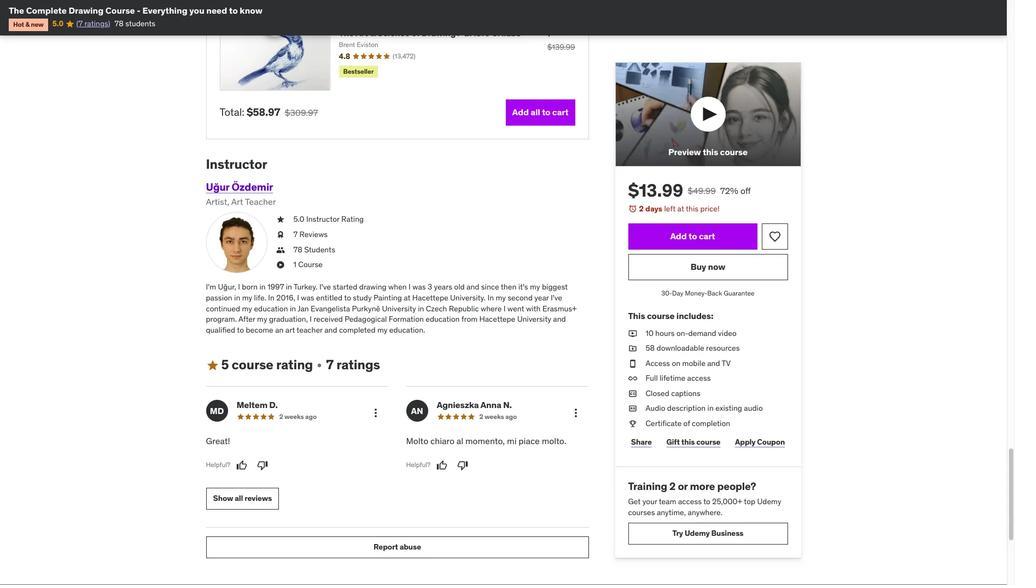 Task type: describe. For each thing, give the bounding box(es) containing it.
completed
[[339, 325, 376, 335]]

the art & science of drawing / basic skills brent eviston
[[339, 27, 521, 49]]

drawing
[[359, 283, 387, 292]]

this
[[628, 311, 645, 322]]

to inside 'training 2 or more people? get your team access to 25,000+ top udemy courses anytime, anywhere.'
[[703, 497, 710, 507]]

the for the art & science of drawing / basic skills brent eviston
[[339, 27, 354, 38]]

i left born
[[238, 283, 240, 292]]

72%
[[720, 185, 738, 196]]

your
[[643, 497, 657, 507]]

1 vertical spatial udemy
[[685, 529, 710, 539]]

2 down agnieszka anna n.
[[479, 413, 483, 421]]

entitled
[[316, 293, 342, 303]]

alarm image
[[628, 205, 637, 213]]

in up life.
[[260, 283, 266, 292]]

bestseller
[[343, 67, 374, 75]]

/
[[457, 27, 462, 38]]

rating
[[276, 357, 313, 374]]

training
[[628, 480, 667, 493]]

students
[[125, 19, 155, 29]]

2 weeks ago for anna
[[479, 413, 517, 421]]

back
[[707, 289, 722, 297]]

mi
[[507, 436, 517, 447]]

art inside the art & science of drawing / basic skills brent eviston
[[356, 27, 368, 38]]

teacher
[[297, 325, 323, 335]]

add to cart button
[[628, 223, 757, 250]]

full
[[646, 374, 658, 384]]

existing
[[716, 404, 742, 414]]

0 horizontal spatial &
[[25, 20, 30, 29]]

0 horizontal spatial university
[[382, 304, 416, 314]]

after
[[238, 315, 255, 324]]

in up 2016,
[[286, 283, 292, 292]]

1 vertical spatial instructor
[[306, 215, 339, 225]]

second
[[508, 293, 533, 303]]

from
[[462, 315, 478, 324]]

my down born
[[242, 293, 252, 303]]

and down the "erasmus+"
[[553, 315, 566, 324]]

30-
[[661, 289, 672, 297]]

$24.99
[[546, 27, 575, 38]]

jan
[[298, 304, 309, 314]]

molto chiaro  al momento, mi piace molto.
[[406, 436, 566, 447]]

md
[[210, 406, 224, 417]]

1 horizontal spatial was
[[413, 283, 426, 292]]

2 days left at this price!
[[639, 204, 720, 214]]

i up jan
[[297, 293, 299, 303]]

i'm
[[206, 283, 216, 292]]

5.0 for 5.0 instructor rating
[[293, 215, 304, 225]]

continued
[[206, 304, 240, 314]]

started
[[333, 283, 357, 292]]

certificate of completion
[[646, 419, 730, 429]]

weeks for anna
[[485, 413, 504, 421]]

course inside button
[[720, 146, 748, 157]]

and left tv on the right bottom of page
[[707, 359, 720, 368]]

al
[[457, 436, 463, 447]]

program.
[[206, 315, 237, 324]]

where
[[481, 304, 502, 314]]

molto
[[406, 436, 428, 447]]

2 down rating
[[279, 413, 283, 421]]

13472 reviews element
[[393, 52, 416, 61]]

art inside uğur özdemir artist, art teacher
[[231, 196, 243, 207]]

try udemy business link
[[628, 523, 788, 545]]

uğur,
[[218, 283, 236, 292]]

drawing inside the art & science of drawing / basic skills brent eviston
[[422, 27, 456, 38]]

(7 ratings)
[[76, 19, 110, 29]]

then
[[501, 283, 516, 292]]

xsmall image for 10
[[628, 328, 637, 339]]

xsmall image for 58 downloadable resources
[[628, 344, 637, 354]]

1 vertical spatial this
[[686, 204, 699, 214]]

0 vertical spatial hacettepe
[[412, 293, 448, 303]]

0 horizontal spatial education
[[254, 304, 288, 314]]

xsmall image for certificate
[[628, 419, 637, 430]]

off
[[741, 185, 751, 196]]

pedagogical
[[345, 315, 387, 324]]

old
[[454, 283, 465, 292]]

years
[[434, 283, 452, 292]]

republic
[[449, 304, 479, 314]]

2 right alarm icon at the top of page
[[639, 204, 644, 214]]

of inside the art & science of drawing / basic skills brent eviston
[[412, 27, 420, 38]]

reviews
[[300, 230, 328, 240]]

hot
[[13, 20, 24, 29]]

on-
[[677, 328, 688, 338]]

closed captions
[[646, 389, 701, 399]]

0 vertical spatial course
[[105, 5, 135, 16]]

3
[[428, 283, 432, 292]]

1 horizontal spatial of
[[683, 419, 690, 429]]

1 in from the left
[[268, 293, 275, 303]]

4.8
[[339, 51, 350, 61]]

captions
[[671, 389, 701, 399]]

includes:
[[676, 311, 713, 322]]

5 course rating
[[221, 357, 313, 374]]

xsmall image right rating
[[315, 361, 324, 370]]

i left went
[[504, 304, 506, 314]]

gift this course
[[666, 438, 721, 448]]

2016,
[[276, 293, 295, 303]]

n.
[[503, 400, 512, 411]]

top
[[744, 497, 755, 507]]

this for gift
[[681, 438, 695, 448]]

0 vertical spatial at
[[677, 204, 684, 214]]

xsmall image for 5.0
[[276, 215, 285, 225]]

need
[[206, 5, 227, 16]]

1
[[293, 260, 296, 270]]

78 for 78 students
[[115, 19, 124, 29]]

show all reviews
[[213, 494, 272, 504]]

5.0 for 5.0
[[52, 19, 63, 29]]

xsmall image for 7
[[276, 230, 285, 240]]

and down received on the bottom of page
[[324, 325, 337, 335]]

try
[[673, 529, 683, 539]]

my up 'after'
[[242, 304, 252, 314]]

the complete drawing course - everything you need to know
[[9, 5, 263, 16]]

mark review by agnieszka anna n. as unhelpful image
[[457, 460, 468, 471]]

0 vertical spatial cart
[[552, 107, 569, 118]]

all for to
[[531, 107, 540, 118]]

mark review by meltem d. as unhelpful image
[[257, 460, 268, 471]]

agnieszka
[[437, 400, 479, 411]]

preview
[[668, 146, 701, 157]]

students
[[304, 245, 335, 255]]

i up teacher
[[310, 315, 312, 324]]

piace
[[519, 436, 540, 447]]

show all reviews button
[[206, 488, 279, 510]]

new
[[31, 20, 44, 29]]

born
[[242, 283, 258, 292]]

in left jan
[[290, 304, 296, 314]]

erasmus+
[[542, 304, 577, 314]]

meltem d.
[[237, 400, 278, 411]]

basic
[[464, 27, 490, 38]]

the for the complete drawing course - everything you need to know
[[9, 5, 24, 16]]

$24.99 $139.99
[[546, 27, 575, 52]]

rating
[[341, 215, 364, 225]]

7 for 7 ratings
[[326, 357, 334, 374]]

lifetime
[[660, 374, 685, 384]]

wishlist image
[[768, 230, 781, 243]]

meltem
[[237, 400, 267, 411]]

78 for 78 students
[[293, 245, 302, 255]]

1 vertical spatial i've
[[551, 293, 562, 303]]

total:
[[220, 106, 244, 119]]

this course includes:
[[628, 311, 713, 322]]

& inside the art & science of drawing / basic skills brent eviston
[[370, 27, 375, 38]]

everything
[[142, 5, 188, 16]]

buy
[[691, 261, 706, 272]]

coupon
[[757, 438, 785, 448]]

in left "czech"
[[418, 304, 424, 314]]

udemy inside 'training 2 or more people? get your team access to 25,000+ top udemy courses anytime, anywhere.'
[[757, 497, 781, 507]]



Task type: locate. For each thing, give the bounding box(es) containing it.
0 vertical spatial add
[[512, 107, 529, 118]]

xsmall image left "58"
[[628, 344, 637, 354]]

1 vertical spatial university
[[517, 315, 551, 324]]

an
[[275, 325, 284, 335]]

this left price! at the right of the page
[[686, 204, 699, 214]]

58
[[646, 344, 655, 353]]

2 inside 'training 2 or more people? get your team access to 25,000+ top udemy courses anytime, anywhere.'
[[670, 480, 676, 493]]

0 horizontal spatial drawing
[[69, 5, 104, 16]]

xsmall image for full lifetime access
[[628, 374, 637, 384]]

course right 5
[[232, 357, 273, 374]]

my right it's at the top right of page
[[530, 283, 540, 292]]

hours
[[655, 328, 675, 338]]

1 horizontal spatial university
[[517, 315, 551, 324]]

0 horizontal spatial helpful?
[[206, 461, 230, 469]]

art
[[285, 325, 295, 335]]

0 horizontal spatial of
[[412, 27, 420, 38]]

the
[[9, 5, 24, 16], [339, 27, 354, 38]]

helpful? left mark review by agnieszka anna n. as helpful icon
[[406, 461, 431, 469]]

58 downloadable resources
[[646, 344, 740, 353]]

helpful? left mark review by meltem d. as helpful 'icon'
[[206, 461, 230, 469]]

course up hours
[[647, 311, 675, 322]]

1 helpful? from the left
[[206, 461, 230, 469]]

xsmall image
[[276, 215, 285, 225], [276, 230, 285, 240], [628, 328, 637, 339], [628, 404, 637, 415], [628, 419, 637, 430]]

since
[[481, 283, 499, 292]]

1 horizontal spatial at
[[677, 204, 684, 214]]

1 horizontal spatial in
[[488, 293, 494, 303]]

certificate
[[646, 419, 682, 429]]

artist,
[[206, 196, 229, 207]]

1 horizontal spatial &
[[370, 27, 375, 38]]

1 weeks from the left
[[284, 413, 304, 421]]

1 horizontal spatial hacettepe
[[479, 315, 515, 324]]

0 vertical spatial art
[[356, 27, 368, 38]]

& up the "eviston"
[[370, 27, 375, 38]]

course right 1
[[298, 260, 323, 270]]

0 vertical spatial instructor
[[206, 156, 267, 173]]

0 horizontal spatial was
[[301, 293, 314, 303]]

mark review by meltem d. as helpful image
[[236, 460, 247, 471]]

xsmall image left 78 students
[[276, 245, 285, 256]]

2 in from the left
[[488, 293, 494, 303]]

10 hours on-demand video
[[646, 328, 737, 338]]

instructor up reviews
[[306, 215, 339, 225]]

2 left or at the bottom right of page
[[670, 480, 676, 493]]

all inside button
[[531, 107, 540, 118]]

helpful? for great!
[[206, 461, 230, 469]]

study
[[353, 293, 372, 303]]

i've down biggest
[[551, 293, 562, 303]]

weeks down the anna
[[485, 413, 504, 421]]

the up hot
[[9, 5, 24, 16]]

5.0 up 7 reviews
[[293, 215, 304, 225]]

my down pedagogical
[[377, 325, 388, 335]]

0 horizontal spatial 2 weeks ago
[[279, 413, 317, 421]]

uğur özdemir link
[[206, 181, 273, 194]]

tv
[[722, 359, 731, 368]]

2 2 weeks ago from the left
[[479, 413, 517, 421]]

1 vertical spatial course
[[298, 260, 323, 270]]

was down "turkey."
[[301, 293, 314, 303]]

1 horizontal spatial i've
[[551, 293, 562, 303]]

1 horizontal spatial course
[[298, 260, 323, 270]]

1 horizontal spatial 5.0
[[293, 215, 304, 225]]

ago
[[305, 413, 317, 421], [505, 413, 517, 421]]

to
[[229, 5, 238, 16], [542, 107, 551, 118], [689, 231, 697, 242], [344, 293, 351, 303], [237, 325, 244, 335], [703, 497, 710, 507]]

weeks
[[284, 413, 304, 421], [485, 413, 504, 421]]

hacettepe down 'where'
[[479, 315, 515, 324]]

life.
[[254, 293, 266, 303]]

training 2 or more people? get your team access to 25,000+ top udemy courses anytime, anywhere.
[[628, 480, 781, 518]]

apply coupon button
[[732, 432, 788, 454]]

medium image
[[206, 359, 219, 372]]

biggest
[[542, 283, 568, 292]]

university up formation
[[382, 304, 416, 314]]

abuse
[[400, 543, 421, 553]]

it's
[[518, 283, 528, 292]]

0 vertical spatial 7
[[293, 230, 298, 240]]

in up 'where'
[[488, 293, 494, 303]]

1 vertical spatial 7
[[326, 357, 334, 374]]

0 vertical spatial i've
[[319, 283, 331, 292]]

1 2 weeks ago from the left
[[279, 413, 317, 421]]

year
[[534, 293, 549, 303]]

1 horizontal spatial 7
[[326, 357, 334, 374]]

course up 72%
[[720, 146, 748, 157]]

courses
[[628, 508, 655, 518]]

course left -
[[105, 5, 135, 16]]

0 horizontal spatial course
[[105, 5, 135, 16]]

1 vertical spatial at
[[404, 293, 410, 303]]

at right left
[[677, 204, 684, 214]]

10
[[646, 328, 654, 338]]

was left 3
[[413, 283, 426, 292]]

ago for meltem d.
[[305, 413, 317, 421]]

add for add all to cart
[[512, 107, 529, 118]]

0 vertical spatial was
[[413, 283, 426, 292]]

ago down rating
[[305, 413, 317, 421]]

5.0
[[52, 19, 63, 29], [293, 215, 304, 225]]

you
[[189, 5, 204, 16]]

education
[[254, 304, 288, 314], [426, 315, 460, 324]]

0 horizontal spatial ago
[[305, 413, 317, 421]]

& right hot
[[25, 20, 30, 29]]

hot & new
[[13, 20, 44, 29]]

1 vertical spatial education
[[426, 315, 460, 324]]

1 vertical spatial 78
[[293, 245, 302, 255]]

i've up entitled
[[319, 283, 331, 292]]

become
[[246, 325, 273, 335]]

xsmall image for 78 students
[[276, 245, 285, 256]]

2 weeks from the left
[[485, 413, 504, 421]]

apply coupon
[[735, 438, 785, 448]]

brent
[[339, 41, 355, 49]]

course
[[720, 146, 748, 157], [647, 311, 675, 322], [232, 357, 273, 374], [696, 438, 721, 448]]

went
[[508, 304, 524, 314]]

received
[[314, 315, 343, 324]]

add for add to cart
[[670, 231, 687, 242]]

drawing left / at the top of the page
[[422, 27, 456, 38]]

days
[[645, 204, 662, 214]]

helpful? for molto chiaro  al momento, mi piace molto.
[[406, 461, 431, 469]]

xsmall image for 1 course
[[276, 260, 285, 271]]

0 vertical spatial 78
[[115, 19, 124, 29]]

add inside add all to cart button
[[512, 107, 529, 118]]

1 vertical spatial access
[[678, 497, 702, 507]]

in right life.
[[268, 293, 275, 303]]

2 helpful? from the left
[[406, 461, 431, 469]]

this inside button
[[703, 146, 718, 157]]

0 vertical spatial of
[[412, 27, 420, 38]]

xsmall image
[[276, 245, 285, 256], [276, 260, 285, 271], [628, 344, 637, 354], [628, 359, 637, 369], [315, 361, 324, 370], [628, 374, 637, 384], [628, 389, 637, 400]]

$13.99
[[628, 179, 683, 202]]

0 horizontal spatial weeks
[[284, 413, 304, 421]]

hacettepe
[[412, 293, 448, 303], [479, 315, 515, 324]]

all inside button
[[235, 494, 243, 504]]

mark review by agnieszka anna n. as helpful image
[[437, 460, 447, 471]]

drawing
[[69, 5, 104, 16], [422, 27, 456, 38]]

access inside 'training 2 or more people? get your team access to 25,000+ top udemy courses anytime, anywhere.'
[[678, 497, 702, 507]]

7 left ratings
[[326, 357, 334, 374]]

course
[[105, 5, 135, 16], [298, 260, 323, 270]]

course down completion
[[696, 438, 721, 448]]

art up the "eviston"
[[356, 27, 368, 38]]

0 horizontal spatial 5.0
[[52, 19, 63, 29]]

access down mobile
[[687, 374, 711, 384]]

add to cart
[[670, 231, 715, 242]]

1 vertical spatial cart
[[699, 231, 715, 242]]

evangelista
[[311, 304, 350, 314]]

of right science
[[412, 27, 420, 38]]

5.0 down complete
[[52, 19, 63, 29]]

0 vertical spatial all
[[531, 107, 540, 118]]

1997
[[268, 283, 284, 292]]

art down uğur özdemir "link"
[[231, 196, 243, 207]]

helpful?
[[206, 461, 230, 469], [406, 461, 431, 469]]

1 vertical spatial of
[[683, 419, 690, 429]]

xsmall image for access on mobile and tv
[[628, 359, 637, 369]]

mobile
[[682, 359, 706, 368]]

1 horizontal spatial add
[[670, 231, 687, 242]]

passion
[[206, 293, 232, 303]]

this right gift
[[681, 438, 695, 448]]

instructor up uğur özdemir "link"
[[206, 156, 267, 173]]

xsmall image for audio
[[628, 404, 637, 415]]

78 up 1
[[293, 245, 302, 255]]

0 vertical spatial university
[[382, 304, 416, 314]]

0 vertical spatial access
[[687, 374, 711, 384]]

7 ratings
[[326, 357, 380, 374]]

chiaro
[[430, 436, 455, 447]]

access
[[687, 374, 711, 384], [678, 497, 702, 507]]

0 horizontal spatial cart
[[552, 107, 569, 118]]

0 vertical spatial drawing
[[69, 5, 104, 16]]

access
[[646, 359, 670, 368]]

0 horizontal spatial add
[[512, 107, 529, 118]]

this right the preview
[[703, 146, 718, 157]]

additional actions for review by agnieszka anna n. image
[[569, 407, 582, 420]]

0 horizontal spatial i've
[[319, 283, 331, 292]]

closed
[[646, 389, 669, 399]]

1 horizontal spatial udemy
[[757, 497, 781, 507]]

full lifetime access
[[646, 374, 711, 384]]

1 horizontal spatial cart
[[699, 231, 715, 242]]

additional actions for review by meltem d. image
[[369, 407, 382, 420]]

at inside the i'm uğur, i born in 1997 in turkey. i've started drawing when i was 3 years old and since then it's my biggest passion in my life. in 2016, i was entitled to study painting at hacettepe university. in my second year i've continued my education in jan evangelista purkyně university in czech republic where i went with erasmus+ program. after my graduation, i received pedagogical formation education from hacettepe university and qualified to become an art teacher and completed my education.
[[404, 293, 410, 303]]

$49.99
[[688, 185, 716, 196]]

weeks down rating
[[284, 413, 304, 421]]

1 horizontal spatial education
[[426, 315, 460, 324]]

1 vertical spatial was
[[301, 293, 314, 303]]

0 horizontal spatial udemy
[[685, 529, 710, 539]]

1 horizontal spatial art
[[356, 27, 368, 38]]

university down with on the right bottom
[[517, 315, 551, 324]]

the up brent
[[339, 27, 354, 38]]

this for preview
[[703, 146, 718, 157]]

0 horizontal spatial instructor
[[206, 156, 267, 173]]

gift
[[666, 438, 680, 448]]

know
[[240, 5, 263, 16]]

education down life.
[[254, 304, 288, 314]]

anywhere.
[[688, 508, 723, 518]]

2 weeks ago for d.
[[279, 413, 317, 421]]

udemy right try on the bottom of the page
[[685, 529, 710, 539]]

all for reviews
[[235, 494, 243, 504]]

2 ago from the left
[[505, 413, 517, 421]]

my down then at the top
[[496, 293, 506, 303]]

1 vertical spatial all
[[235, 494, 243, 504]]

7 for 7 reviews
[[293, 230, 298, 240]]

udemy right top
[[757, 497, 781, 507]]

1 horizontal spatial helpful?
[[406, 461, 431, 469]]

xsmall image left 1
[[276, 260, 285, 271]]

1 vertical spatial drawing
[[422, 27, 456, 38]]

2 weeks ago down rating
[[279, 413, 317, 421]]

0 vertical spatial this
[[703, 146, 718, 157]]

30-day money-back guarantee
[[661, 289, 755, 297]]

1 course
[[293, 260, 323, 270]]

xsmall image for closed captions
[[628, 389, 637, 400]]

0 horizontal spatial 78
[[115, 19, 124, 29]]

0 horizontal spatial art
[[231, 196, 243, 207]]

1 horizontal spatial all
[[531, 107, 540, 118]]

0 vertical spatial 5.0
[[52, 19, 63, 29]]

1 vertical spatial 5.0
[[293, 215, 304, 225]]

xsmall image left access at the bottom right of the page
[[628, 359, 637, 369]]

0 horizontal spatial 7
[[293, 230, 298, 240]]

drawing up the (7
[[69, 5, 104, 16]]

reviews
[[245, 494, 272, 504]]

78 down the complete drawing course - everything you need to know
[[115, 19, 124, 29]]

the inside the art & science of drawing / basic skills brent eviston
[[339, 27, 354, 38]]

1 horizontal spatial the
[[339, 27, 354, 38]]

ago for agnieszka anna n.
[[505, 413, 517, 421]]

1 horizontal spatial 78
[[293, 245, 302, 255]]

7 left reviews
[[293, 230, 298, 240]]

hacettepe down 3
[[412, 293, 448, 303]]

1 horizontal spatial instructor
[[306, 215, 339, 225]]

0 vertical spatial the
[[9, 5, 24, 16]]

education down "czech"
[[426, 315, 460, 324]]

1 vertical spatial add
[[670, 231, 687, 242]]

and up university.
[[467, 283, 479, 292]]

0 vertical spatial education
[[254, 304, 288, 314]]

i'm uğur, i born in 1997 in turkey. i've started drawing when i was 3 years old and since then it's my biggest passion in my life. in 2016, i was entitled to study painting at hacettepe university. in my second year i've continued my education in jan evangelista purkyně university in czech republic where i went with erasmus+ program. after my graduation, i received pedagogical formation education from hacettepe university and qualified to become an art teacher and completed my education.
[[206, 283, 577, 335]]

i right when
[[409, 283, 411, 292]]

uğur özdemir image
[[206, 212, 267, 274]]

$139.99
[[547, 42, 575, 52]]

1 ago from the left
[[305, 413, 317, 421]]

at down when
[[404, 293, 410, 303]]

resources
[[706, 344, 740, 353]]

uğur özdemir artist, art teacher
[[206, 181, 276, 207]]

1 vertical spatial hacettepe
[[479, 315, 515, 324]]

access down or at the bottom right of page
[[678, 497, 702, 507]]

agnieszka anna n.
[[437, 400, 512, 411]]

2 vertical spatial this
[[681, 438, 695, 448]]

78 students
[[115, 19, 155, 29]]

business
[[711, 529, 744, 539]]

2 weeks ago down the anna
[[479, 413, 517, 421]]

1 vertical spatial art
[[231, 196, 243, 207]]

of down description on the bottom of page
[[683, 419, 690, 429]]

78 students
[[293, 245, 335, 255]]

ratings
[[337, 357, 380, 374]]

1 horizontal spatial drawing
[[422, 27, 456, 38]]

add inside add to cart button
[[670, 231, 687, 242]]

0 horizontal spatial in
[[268, 293, 275, 303]]

0 horizontal spatial hacettepe
[[412, 293, 448, 303]]

xsmall image left closed
[[628, 389, 637, 400]]

0 vertical spatial udemy
[[757, 497, 781, 507]]

weeks for d.
[[284, 413, 304, 421]]

czech
[[426, 304, 447, 314]]

xsmall image left "full"
[[628, 374, 637, 384]]

all
[[531, 107, 540, 118], [235, 494, 243, 504]]

0 horizontal spatial the
[[9, 5, 24, 16]]

in up completion
[[708, 404, 714, 414]]

in down uğur, on the top left
[[234, 293, 240, 303]]

0 horizontal spatial all
[[235, 494, 243, 504]]

my up become
[[257, 315, 267, 324]]

ago down n.
[[505, 413, 517, 421]]

people?
[[717, 480, 756, 493]]

1 horizontal spatial weeks
[[485, 413, 504, 421]]

1 vertical spatial the
[[339, 27, 354, 38]]

5
[[221, 357, 229, 374]]

$13.99 $49.99 72% off
[[628, 179, 751, 202]]

1 horizontal spatial 2 weeks ago
[[479, 413, 517, 421]]

add all to cart
[[512, 107, 569, 118]]

0 horizontal spatial at
[[404, 293, 410, 303]]

science
[[377, 27, 410, 38]]

try udemy business
[[673, 529, 744, 539]]

1 horizontal spatial ago
[[505, 413, 517, 421]]



Task type: vqa. For each thing, say whether or not it's contained in the screenshot.
the University.
yes



